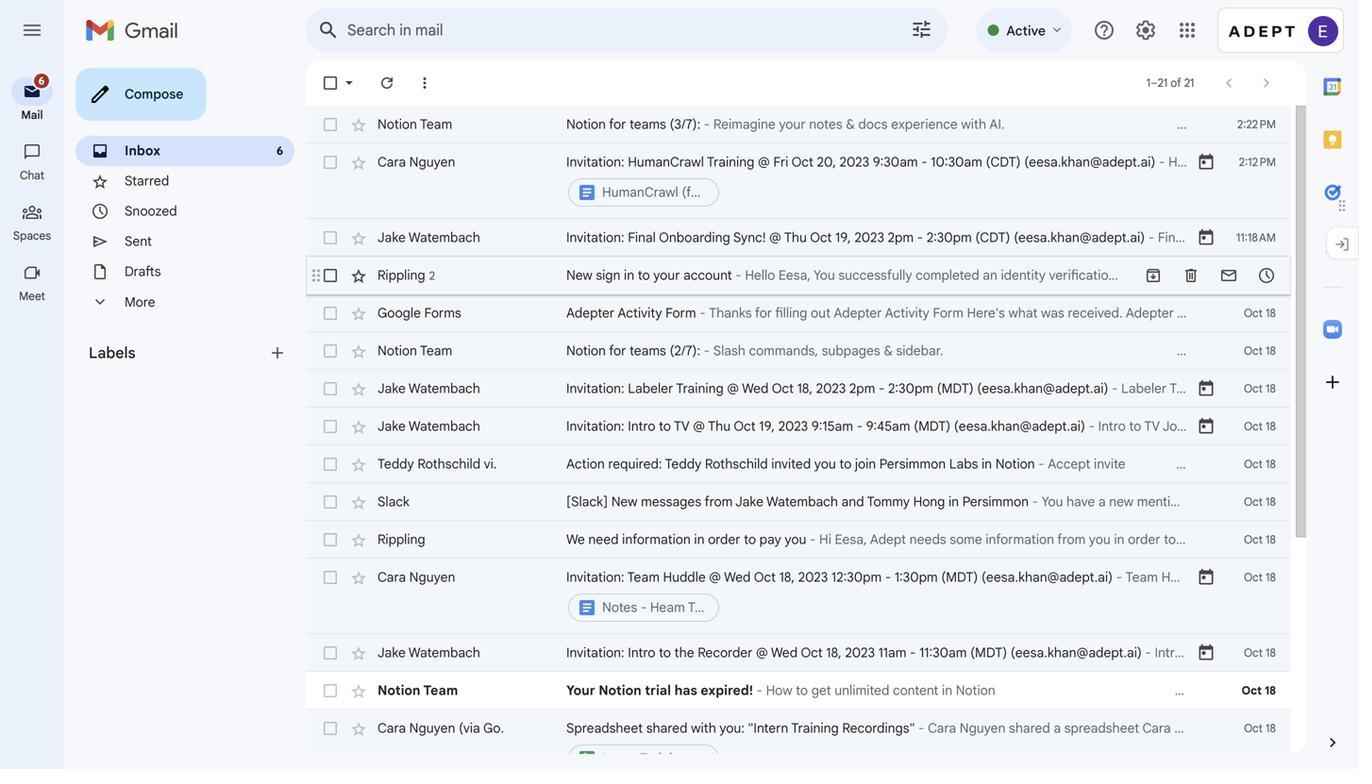 Task type: describe. For each thing, give the bounding box(es) containing it.
2023 up invitation: intro to tv @ thu oct 19, 2023 9:15am - 9:45am (mdt) (eesa.khan@adept.ai) -
[[817, 381, 846, 397]]

huddle
[[663, 569, 706, 586]]

invitation: final onboarding sync! @ thu oct 19, 2023 2pm - 2:30pm (cdt) (eesa.khan@adept.ai) -
[[567, 229, 1159, 246]]

1 horizontal spatial your
[[779, 116, 806, 133]]

2023 up invited
[[779, 418, 809, 435]]

cell containing spreadsheet shared with you: "intern training recordings"
[[567, 720, 1198, 770]]

row containing cara nguyen (via go.
[[306, 710, 1292, 770]]

11 row from the top
[[306, 521, 1292, 559]]

how
[[767, 683, 793, 699]]

1 vertical spatial you
[[785, 532, 807, 548]]

14 row from the top
[[306, 672, 1292, 710]]

invitation: for invitation: humancrawl training @ fri oct 20, 2023 9:30am - 10:30am (cdt) (eesa.khan@adept.ai)
[[567, 154, 625, 170]]

drafts
[[125, 263, 161, 280]]

recordings
[[691, 751, 759, 767]]

toolbar inside row
[[1135, 266, 1286, 285]]

1 teddy from the left
[[378, 456, 414, 473]]

content
[[893, 683, 939, 699]]

invitation: team huddle @ wed oct 18, 2023 12:30pm - 1:30pm (mdt) (eesa.khan@adept.ai) -
[[567, 569, 1126, 586]]

spaces heading
[[0, 229, 64, 244]]

information
[[623, 532, 691, 548]]

4 row from the top
[[306, 257, 1292, 295]]

invitation: intro to the recorder @ wed oct 18, 2023 11am - 11:30am (mdt) (eesa.khan@adept.ai) -
[[567, 645, 1156, 662]]

support image
[[1094, 19, 1116, 42]]

–
[[1151, 76, 1158, 90]]

meet
[[19, 289, 45, 304]]

2 row from the top
[[306, 144, 1292, 219]]

need
[[589, 532, 619, 548]]

snoozed link
[[125, 203, 177, 220]]

required:
[[609, 456, 663, 473]]

12:30pm
[[832, 569, 882, 586]]

2023 down the invitation: humancrawl training @ fri oct 20, 2023 9:30am - 10:30am (cdt) (eesa.khan@adept.ai) -
[[855, 229, 885, 246]]

calendar event image for 13th row from the bottom of the page
[[1198, 229, 1216, 247]]

cara for invitation: team huddle @ wed oct 18, 2023 12:30pm - 1:30pm (mdt) (eesa.khan@adept.ai) -
[[378, 569, 406, 586]]

compose
[[125, 86, 184, 102]]

20,
[[817, 154, 837, 170]]

labels
[[89, 344, 136, 363]]

starred link
[[125, 173, 169, 189]]

experience
[[892, 116, 958, 133]]

rippling for rippling
[[378, 532, 426, 548]]

teams for (2/7):
[[630, 343, 667, 359]]

0 vertical spatial persimmon
[[880, 456, 946, 473]]

in right hong
[[949, 494, 960, 510]]

final
[[628, 229, 656, 246]]

@ left fri
[[758, 154, 770, 170]]

Search in mail text field
[[348, 21, 858, 40]]

google forms
[[378, 305, 462, 322]]

in left order
[[695, 532, 705, 548]]

spreadsheet
[[567, 721, 643, 737]]

intern
[[603, 751, 637, 767]]

gmail image
[[85, 11, 188, 49]]

new sign in to your account -
[[567, 267, 745, 284]]

jake watembach for invitation: intro to tv @ thu oct 19, 2023 9:15am - 9:45am (mdt) (eesa.khan@adept.ai)
[[378, 418, 481, 435]]

search in mail image
[[312, 13, 346, 47]]

3 18 from the top
[[1266, 382, 1277, 396]]

has
[[675, 683, 698, 699]]

training up adepters)
[[707, 154, 755, 170]]

the
[[675, 645, 695, 662]]

action
[[567, 456, 605, 473]]

more
[[125, 294, 155, 310]]

invitation: for invitation: intro to tv @ thu oct 19, 2023 9:15am - 9:45am (mdt) (eesa.khan@adept.ai)
[[567, 418, 625, 435]]

jake watembach for invitation: intro to the recorder @ wed oct 18, 2023 11am - 11:30am (mdt) (eesa.khan@adept.ai)
[[378, 645, 481, 662]]

reimagine
[[714, 116, 776, 133]]

to left 'tv'
[[659, 418, 671, 435]]

1 rothschild from the left
[[418, 456, 481, 473]]

(for
[[682, 184, 704, 201]]

jake right from
[[736, 494, 764, 510]]

labs
[[950, 456, 979, 473]]

chat heading
[[0, 168, 64, 183]]

@ right the sync!
[[770, 229, 782, 246]]

order
[[708, 532, 741, 548]]

teams for (3/7):
[[630, 116, 667, 133]]

team up notes - heam tuddle
[[628, 569, 660, 586]]

2 vertical spatial 18,
[[827, 645, 842, 662]]

invited
[[772, 456, 811, 473]]

for for notion for teams (2/7): - slash commands, subpages & sidebar. ‌ ‌ ‌ ‌ ‌ ‌ ‌ ‌ ‌ ‌ ‌ ‌ ‌ ‌ ‌ ‌ ‌ ‌ ‌ ‌ ‌ ‌ ‌ ‌ ‌ ‌ ‌ ‌ ‌ ‌ ‌ ‌ ‌ ‌ ‌ ‌ ‌ ‌ ‌ ‌ ‌ ‌ ‌ ‌ ‌ ‌ ‌ ‌ ‌ ‌ ‌ ‌ ‌ ‌ ‌ ‌ ‌ ‌ ‌ ‌ ‌ ‌ ‌ ‌ ‌ ‌ ‌ ‌ ‌ ‌ ‌ ‌ ‌ ‌ ‌ ‌ ‌ ‌ ‌ ‌ ‌
[[609, 343, 627, 359]]

join
[[856, 456, 877, 473]]

sign
[[596, 267, 621, 284]]

meet heading
[[0, 289, 64, 304]]

pay
[[760, 532, 782, 548]]

tommy
[[868, 494, 910, 510]]

12 row from the top
[[306, 559, 1292, 635]]

calendar event image for invitation: labeler training @ wed oct 18, 2023 2pm - 2:30pm (mdt) (eesa.khan@adept.ai) -
[[1198, 380, 1216, 399]]

recordings"
[[843, 721, 916, 737]]

thu for tv
[[708, 418, 731, 435]]

google
[[378, 305, 421, 322]]

cara nguyen (via go.
[[378, 721, 504, 737]]

notes
[[603, 600, 638, 616]]

go.
[[484, 721, 504, 737]]

2:22 pm
[[1238, 118, 1277, 132]]

2
[[429, 269, 435, 283]]

main menu image
[[21, 19, 43, 42]]

sent link
[[125, 233, 152, 250]]

intern training recordings
[[603, 751, 759, 767]]

calendar event image for 14th row from the bottom of the page
[[1198, 153, 1216, 172]]

in right content
[[943, 683, 953, 699]]

shared
[[647, 721, 688, 737]]

training down 'get'
[[792, 721, 839, 737]]

1 vertical spatial 6
[[277, 144, 283, 158]]

in right sign
[[624, 267, 635, 284]]

your
[[567, 683, 596, 699]]

heam
[[651, 600, 685, 616]]

refresh image
[[378, 74, 397, 93]]

we
[[567, 532, 585, 548]]

rippling 2
[[378, 267, 435, 284]]

tuddle
[[688, 600, 729, 616]]

0 vertical spatial (cdt)
[[986, 154, 1022, 170]]

6 18 from the top
[[1266, 495, 1277, 510]]

form
[[666, 305, 697, 322]]

labels heading
[[89, 344, 268, 363]]

navigation containing mail
[[0, 60, 66, 770]]

invitation: intro to tv @ thu oct 19, 2023 9:15am - 9:45am (mdt) (eesa.khan@adept.ai) -
[[567, 418, 1099, 435]]

labeler
[[628, 381, 674, 397]]

2 21 from the left
[[1185, 76, 1195, 90]]

adepter
[[567, 305, 615, 322]]

9:30am
[[873, 154, 919, 170]]

tv
[[674, 418, 690, 435]]

2023 left 12:30pm on the bottom right of the page
[[799, 569, 829, 586]]

1 horizontal spatial with
[[962, 116, 987, 133]]

watembach for invitation: intro to tv @ thu oct 19, 2023 9:15am - 9:45am (mdt) (eesa.khan@adept.ai) -
[[409, 418, 481, 435]]

snoozed
[[125, 203, 177, 220]]

invitation: for invitation: labeler training @ wed oct 18, 2023 2pm - 2:30pm (mdt) (eesa.khan@adept.ai)
[[567, 381, 625, 397]]

3 row from the top
[[306, 219, 1292, 257]]

cara nguyen for invitation: humancrawl training @ fri oct 20, 2023 9:30am - 10:30am (cdt) (eesa.khan@adept.ai)
[[378, 154, 456, 170]]

@ right huddle
[[710, 569, 722, 586]]

(mdt) right 9:45am
[[914, 418, 951, 435]]

2 rothschild from the left
[[705, 456, 768, 473]]

2023 right 20, on the top right of the page
[[840, 154, 870, 170]]

wed for huddle
[[725, 569, 751, 586]]

0 horizontal spatial 6
[[39, 75, 45, 87]]

recorder
[[698, 645, 753, 662]]

drafts link
[[125, 263, 161, 280]]

invitation: humancrawl training @ fri oct 20, 2023 9:30am - 10:30am (cdt) (eesa.khan@adept.ai) -
[[567, 154, 1169, 170]]

jake watembach for invitation: final onboarding sync! @ thu oct 19, 2023 2pm - 2:30pm (cdt) (eesa.khan@adept.ai)
[[378, 229, 481, 246]]

onboarding
[[659, 229, 731, 246]]

slack
[[378, 494, 410, 510]]

fri
[[774, 154, 789, 170]]

sent
[[125, 233, 152, 250]]

training down shared
[[640, 751, 688, 767]]

11am
[[879, 645, 907, 662]]

invitation: labeler training @ wed oct 18, 2023 2pm - 2:30pm (mdt) (eesa.khan@adept.ai) -
[[567, 381, 1122, 397]]

1 vertical spatial 2:30pm
[[889, 381, 934, 397]]

[slack]
[[567, 494, 608, 510]]

0 horizontal spatial 2pm
[[850, 381, 876, 397]]



Task type: vqa. For each thing, say whether or not it's contained in the screenshot.
Dates
no



Task type: locate. For each thing, give the bounding box(es) containing it.
notion team for notion for teams (2/7):
[[378, 343, 453, 359]]

cara left (via
[[378, 721, 406, 737]]

cell down docs
[[567, 153, 1198, 210]]

1 vertical spatial cara
[[378, 569, 406, 586]]

new right [slack]
[[612, 494, 638, 510]]

(2/7):
[[670, 343, 701, 359]]

watembach up 2
[[409, 229, 481, 246]]

rothschild up from
[[705, 456, 768, 473]]

11:30am
[[920, 645, 968, 662]]

your up form
[[654, 267, 681, 284]]

in right labs
[[982, 456, 993, 473]]

row containing teddy rothschild vi.
[[306, 446, 1292, 484]]

‌
[[1009, 116, 1009, 133], [1012, 116, 1012, 133], [1015, 116, 1016, 133], [1019, 116, 1019, 133], [1022, 116, 1022, 133], [1026, 116, 1026, 133], [1029, 116, 1029, 133], [1032, 116, 1032, 133], [1036, 116, 1036, 133], [1039, 116, 1039, 133], [1043, 116, 1043, 133], [1046, 116, 1046, 133], [1049, 116, 1049, 133], [1053, 116, 1053, 133], [1056, 116, 1056, 133], [1059, 116, 1060, 133], [1063, 116, 1063, 133], [1066, 116, 1066, 133], [1070, 116, 1070, 133], [1073, 116, 1073, 133], [1076, 116, 1076, 133], [1080, 116, 1080, 133], [1083, 116, 1083, 133], [1087, 116, 1087, 133], [1090, 116, 1090, 133], [1093, 116, 1093, 133], [1097, 116, 1097, 133], [1100, 116, 1100, 133], [1104, 116, 1104, 133], [1107, 116, 1107, 133], [1110, 116, 1110, 133], [1114, 116, 1114, 133], [1117, 116, 1117, 133], [1120, 116, 1120, 133], [1124, 116, 1124, 133], [1127, 116, 1127, 133], [1131, 116, 1131, 133], [1134, 116, 1134, 133], [1137, 116, 1137, 133], [1141, 116, 1141, 133], [1144, 116, 1144, 133], [1147, 116, 1148, 133], [1151, 116, 1151, 133], [1154, 116, 1154, 133], [1158, 116, 1158, 133], [1161, 116, 1161, 133], [1164, 116, 1164, 133], [1168, 116, 1168, 133], [1171, 116, 1171, 133], [1175, 116, 1175, 133], [1178, 116, 1178, 133], [1181, 116, 1181, 133], [1185, 116, 1185, 133], [1188, 116, 1188, 133], [1192, 116, 1192, 133], [1195, 116, 1195, 133], [1198, 116, 1198, 133], [1202, 116, 1202, 133], [1205, 116, 1205, 133], [1208, 116, 1208, 133], [1212, 116, 1212, 133], [1215, 116, 1215, 133], [1219, 116, 1219, 133], [1222, 116, 1222, 133], [1225, 116, 1225, 133], [1229, 116, 1229, 133], [1232, 116, 1232, 133], [1236, 116, 1236, 133], [1239, 116, 1239, 133], [1242, 116, 1242, 133], [1246, 116, 1246, 133], [1249, 116, 1249, 133], [1252, 116, 1252, 133], [1256, 116, 1256, 133], [1259, 116, 1259, 133], [947, 343, 947, 359], [951, 343, 951, 359], [954, 343, 954, 359], [957, 343, 957, 359], [961, 343, 961, 359], [964, 343, 964, 359], [968, 343, 968, 359], [971, 343, 971, 359], [974, 343, 974, 359], [978, 343, 978, 359], [981, 343, 981, 359], [985, 343, 985, 359], [988, 343, 988, 359], [991, 343, 991, 359], [995, 343, 995, 359], [998, 343, 998, 359], [1001, 343, 1001, 359], [1005, 343, 1005, 359], [1008, 343, 1008, 359], [1012, 343, 1012, 359], [1015, 343, 1015, 359], [1018, 343, 1018, 359], [1022, 343, 1022, 359], [1025, 343, 1025, 359], [1029, 343, 1029, 359], [1032, 343, 1032, 359], [1035, 343, 1035, 359], [1039, 343, 1039, 359], [1042, 343, 1042, 359], [1045, 343, 1045, 359], [1049, 343, 1049, 359], [1052, 343, 1052, 359], [1056, 343, 1056, 359], [1059, 343, 1059, 359], [1062, 343, 1062, 359], [1066, 343, 1066, 359], [1069, 343, 1069, 359], [1073, 343, 1073, 359], [1076, 343, 1076, 359], [1079, 343, 1079, 359], [1083, 343, 1083, 359], [1086, 343, 1086, 359], [1089, 343, 1089, 359], [1093, 343, 1093, 359], [1096, 343, 1096, 359], [1100, 343, 1100, 359], [1103, 343, 1103, 359], [1106, 343, 1106, 359], [1110, 343, 1110, 359], [1113, 343, 1113, 359], [1117, 343, 1117, 359], [1120, 343, 1120, 359], [1123, 343, 1123, 359], [1127, 343, 1127, 359], [1130, 343, 1130, 359], [1133, 343, 1133, 359], [1137, 343, 1137, 359], [1140, 343, 1140, 359], [1144, 343, 1144, 359], [1147, 343, 1147, 359], [1150, 343, 1150, 359], [1154, 343, 1154, 359], [1157, 343, 1157, 359], [1161, 343, 1161, 359], [1164, 343, 1164, 359], [1167, 343, 1167, 359], [1171, 343, 1171, 359], [1174, 343, 1174, 359], [1177, 343, 1177, 359], [1181, 343, 1181, 359], [1184, 343, 1184, 359], [1188, 343, 1188, 359], [1191, 343, 1191, 359], [1194, 343, 1194, 359], [1198, 343, 1198, 359], [1201, 343, 1201, 359], [1205, 343, 1205, 359], [1208, 343, 1208, 359], [1211, 343, 1211, 359], [1215, 343, 1215, 359], [1218, 343, 1218, 359], [999, 683, 999, 699], [1003, 683, 1003, 699], [1006, 683, 1006, 699], [1010, 683, 1010, 699], [1013, 683, 1013, 699], [1016, 683, 1016, 699], [1020, 683, 1020, 699], [1023, 683, 1023, 699], [1026, 683, 1027, 699], [1030, 683, 1030, 699], [1033, 683, 1033, 699], [1037, 683, 1037, 699], [1040, 683, 1040, 699], [1043, 683, 1043, 699], [1047, 683, 1047, 699], [1050, 683, 1050, 699], [1054, 683, 1054, 699], [1057, 683, 1057, 699], [1060, 683, 1060, 699], [1064, 683, 1064, 699], [1067, 683, 1067, 699], [1070, 683, 1071, 699], [1074, 683, 1074, 699], [1077, 683, 1077, 699], [1081, 683, 1081, 699], [1084, 683, 1084, 699], [1087, 683, 1087, 699], [1091, 683, 1091, 699], [1094, 683, 1094, 699], [1098, 683, 1098, 699], [1101, 683, 1101, 699], [1104, 683, 1104, 699], [1108, 683, 1108, 699], [1111, 683, 1111, 699], [1115, 683, 1115, 699], [1118, 683, 1118, 699], [1121, 683, 1121, 699], [1125, 683, 1125, 699], [1128, 683, 1128, 699], [1131, 683, 1131, 699], [1135, 683, 1135, 699], [1138, 683, 1138, 699], [1142, 683, 1142, 699], [1145, 683, 1145, 699], [1148, 683, 1148, 699], [1152, 683, 1152, 699], [1155, 683, 1155, 699], [1159, 683, 1159, 699], [1162, 683, 1162, 699], [1165, 683, 1165, 699], [1169, 683, 1169, 699], [1172, 683, 1172, 699], [1175, 683, 1175, 699], [1179, 683, 1179, 699], [1182, 683, 1182, 699], [1186, 683, 1186, 699], [1189, 683, 1189, 699], [1192, 683, 1192, 699], [1196, 683, 1196, 699], [1199, 683, 1199, 699], [1203, 683, 1203, 699], [1206, 683, 1206, 699], [1209, 683, 1209, 699], [1213, 683, 1213, 699], [1216, 683, 1216, 699], [1219, 683, 1219, 699], [1223, 683, 1223, 699], [1226, 683, 1226, 699], [1230, 683, 1230, 699], [1233, 683, 1233, 699], [1236, 683, 1236, 699], [1240, 683, 1240, 699], [1243, 683, 1243, 699], [1247, 683, 1247, 699], [1250, 683, 1250, 699], [1253, 683, 1253, 699], [1257, 683, 1257, 699], [1260, 683, 1260, 699], [1263, 683, 1263, 699], [1267, 683, 1267, 699], [1270, 683, 1270, 699]]

to left the
[[659, 645, 671, 662]]

watembach down forms in the top left of the page
[[409, 381, 481, 397]]

8 row from the top
[[306, 408, 1292, 446]]

0 horizontal spatial with
[[691, 721, 717, 737]]

0 vertical spatial notion team
[[378, 116, 453, 133]]

3 jake watembach from the top
[[378, 418, 481, 435]]

0 vertical spatial teams
[[630, 116, 667, 133]]

rippling left 2
[[378, 267, 426, 284]]

2 rippling from the top
[[378, 532, 426, 548]]

nguyen down slack at the bottom
[[410, 569, 456, 586]]

None checkbox
[[321, 74, 340, 93], [321, 304, 340, 323], [321, 417, 340, 436], [321, 455, 340, 474], [321, 493, 340, 512], [321, 569, 340, 587], [321, 682, 340, 701], [321, 720, 340, 739], [321, 74, 340, 93], [321, 304, 340, 323], [321, 417, 340, 436], [321, 455, 340, 474], [321, 493, 340, 512], [321, 569, 340, 587], [321, 682, 340, 701], [321, 720, 340, 739]]

spreadsheet shared with you: "intern training recordings" -
[[567, 721, 928, 737]]

team down the more icon
[[420, 116, 453, 133]]

calendar event image for 12th row from the top
[[1198, 569, 1216, 587]]

1 rippling from the top
[[378, 267, 426, 284]]

@ right 'tv'
[[693, 418, 706, 435]]

1 cell from the top
[[567, 153, 1198, 210]]

wed for training
[[742, 381, 769, 397]]

(eesa.khan@adept.ai)
[[1025, 154, 1156, 170], [1014, 229, 1146, 246], [978, 381, 1109, 397], [955, 418, 1086, 435], [982, 569, 1114, 586], [1011, 645, 1143, 662]]

to left 'get'
[[796, 683, 809, 699]]

4 calendar event image from the top
[[1198, 569, 1216, 587]]

expired!
[[701, 683, 754, 699]]

jake down the google
[[378, 381, 406, 397]]

teams
[[630, 116, 667, 133], [630, 343, 667, 359]]

1 vertical spatial &
[[884, 343, 893, 359]]

1 vertical spatial persimmon
[[963, 494, 1029, 510]]

(via
[[459, 721, 480, 737]]

7 18 from the top
[[1266, 533, 1277, 547]]

rippling down slack at the bottom
[[378, 532, 426, 548]]

1 vertical spatial your
[[654, 267, 681, 284]]

hong
[[914, 494, 946, 510]]

(mdt) right '1:30pm'
[[942, 569, 979, 586]]

1 horizontal spatial thu
[[785, 229, 807, 246]]

team for notion for teams (3/7):
[[420, 116, 453, 133]]

2:30pm down 10:30am
[[927, 229, 973, 246]]

invitation: for invitation: final onboarding sync! @ thu oct 19, 2023 2pm - 2:30pm (cdt) (eesa.khan@adept.ai)
[[567, 229, 625, 246]]

thu right 'tv'
[[708, 418, 731, 435]]

3 calendar event image from the top
[[1198, 417, 1216, 436]]

commands,
[[749, 343, 819, 359]]

0 horizontal spatial 19,
[[760, 418, 775, 435]]

0 vertical spatial 2:30pm
[[927, 229, 973, 246]]

account
[[684, 267, 733, 284]]

(mdt) right 11:30am in the right of the page
[[971, 645, 1008, 662]]

nguyen
[[410, 154, 456, 170], [410, 569, 456, 586], [410, 721, 456, 737]]

1 nguyen from the top
[[410, 154, 456, 170]]

0 horizontal spatial 18,
[[780, 569, 795, 586]]

cell containing invitation: humancrawl training @ fri oct 20, 2023 9:30am - 10:30am (cdt) (eesa.khan@adept.ai)
[[567, 153, 1198, 210]]

row containing google forms
[[306, 295, 1292, 332]]

compose button
[[76, 68, 206, 121]]

team
[[420, 116, 453, 133], [420, 343, 453, 359], [628, 569, 660, 586], [424, 683, 458, 699]]

rippling for rippling 2
[[378, 267, 426, 284]]

thu for sync!
[[785, 229, 807, 246]]

calendar event image for invitation: intro to the recorder @ wed oct 18, 2023 11am - 11:30am (mdt) (eesa.khan@adept.ai) -
[[1198, 644, 1216, 663]]

invitation: for invitation: team huddle @ wed oct 18, 2023 12:30pm - 1:30pm (mdt) (eesa.khan@adept.ai)
[[567, 569, 625, 586]]

0 horizontal spatial persimmon
[[880, 456, 946, 473]]

persimmon down labs
[[963, 494, 1029, 510]]

1 teams from the top
[[630, 116, 667, 133]]

[slack] new messages from jake watembach and tommy hong in persimmon -
[[567, 494, 1042, 510]]

1 horizontal spatial rothschild
[[705, 456, 768, 473]]

intro up trial
[[628, 645, 656, 662]]

0 vertical spatial cell
[[567, 153, 1198, 210]]

with
[[962, 116, 987, 133], [691, 721, 717, 737]]

jake watembach for invitation: labeler training @ wed oct 18, 2023 2pm - 2:30pm (mdt) (eesa.khan@adept.ai)
[[378, 381, 481, 397]]

1 horizontal spatial 21
[[1185, 76, 1195, 90]]

oct 18
[[1245, 306, 1277, 321], [1245, 344, 1277, 358], [1245, 382, 1277, 396], [1245, 420, 1277, 434], [1245, 458, 1277, 472], [1245, 495, 1277, 510], [1245, 533, 1277, 547], [1245, 571, 1277, 585], [1245, 646, 1277, 661], [1242, 684, 1277, 698], [1245, 722, 1277, 736]]

cara nguyen down the more icon
[[378, 154, 456, 170]]

cell
[[567, 153, 1198, 210], [567, 569, 1198, 625], [567, 720, 1198, 770]]

2023
[[840, 154, 870, 170], [855, 229, 885, 246], [817, 381, 846, 397], [779, 418, 809, 435], [799, 569, 829, 586], [846, 645, 875, 662]]

to left join
[[840, 456, 852, 473]]

6 link
[[11, 72, 53, 106]]

cara nguyen
[[378, 154, 456, 170], [378, 569, 456, 586]]

18, down pay
[[780, 569, 795, 586]]

1 horizontal spatial teddy
[[665, 456, 702, 473]]

docs
[[859, 116, 888, 133]]

for for notion for teams (3/7): - reimagine your notes & docs experience with ai. ‌ ‌ ‌ ‌ ‌ ‌ ‌ ‌ ‌ ‌ ‌ ‌ ‌ ‌ ‌ ‌ ‌ ‌ ‌ ‌ ‌ ‌ ‌ ‌ ‌ ‌ ‌ ‌ ‌ ‌ ‌ ‌ ‌ ‌ ‌ ‌ ‌ ‌ ‌ ‌ ‌ ‌ ‌ ‌ ‌ ‌ ‌ ‌ ‌ ‌ ‌ ‌ ‌ ‌ ‌ ‌ ‌ ‌ ‌ ‌ ‌ ‌ ‌ ‌ ‌ ‌ ‌ ‌ ‌ ‌ ‌ ‌ ‌ ‌ ‌
[[609, 116, 627, 133]]

more image
[[416, 74, 434, 93]]

0 vertical spatial rippling
[[378, 267, 426, 284]]

thu
[[785, 229, 807, 246], [708, 418, 731, 435]]

3 nguyen from the top
[[410, 721, 456, 737]]

watembach down action required: teddy rothschild invited you to join persimmon labs in notion -
[[767, 494, 839, 510]]

(cdt) down ai.
[[986, 154, 1022, 170]]

21 left of
[[1158, 76, 1168, 90]]

2 for from the top
[[609, 343, 627, 359]]

humancrawl up humancrawl (for adepters)
[[628, 154, 705, 170]]

7 row from the top
[[306, 370, 1292, 408]]

0 vertical spatial thu
[[785, 229, 807, 246]]

9 row from the top
[[306, 446, 1292, 484]]

notes
[[810, 116, 843, 133]]

2 calendar event image from the top
[[1198, 229, 1216, 247]]

1 vertical spatial nguyen
[[410, 569, 456, 586]]

9 18 from the top
[[1266, 646, 1277, 661]]

row down the 'how'
[[306, 710, 1292, 770]]

1 horizontal spatial 2pm
[[888, 229, 914, 246]]

row up fri
[[306, 106, 1292, 144]]

wed
[[742, 381, 769, 397], [725, 569, 751, 586], [771, 645, 798, 662]]

19, for 2pm
[[836, 229, 852, 246]]

2 vertical spatial nguyen
[[410, 721, 456, 737]]

row down commands, at the right top
[[306, 370, 1292, 408]]

you right pay
[[785, 532, 807, 548]]

teddy rothschild vi.
[[378, 456, 497, 473]]

rothschild
[[418, 456, 481, 473], [705, 456, 768, 473]]

0 horizontal spatial 21
[[1158, 76, 1168, 90]]

0 horizontal spatial your
[[654, 267, 681, 284]]

invitation: left "labeler"
[[567, 381, 625, 397]]

1 vertical spatial rippling
[[378, 532, 426, 548]]

0 horizontal spatial you
[[785, 532, 807, 548]]

0 vertical spatial nguyen
[[410, 154, 456, 170]]

1 row from the top
[[306, 106, 1292, 144]]

notion team down the more icon
[[378, 116, 453, 133]]

2pm down "9:30am" at the top of the page
[[888, 229, 914, 246]]

row down pay
[[306, 559, 1292, 635]]

1 vertical spatial humancrawl
[[603, 184, 679, 201]]

humancrawl (for adepters)
[[603, 184, 766, 201]]

0 vertical spatial you
[[815, 456, 837, 473]]

more button
[[76, 287, 295, 317]]

(mdt)
[[937, 381, 974, 397], [914, 418, 951, 435], [942, 569, 979, 586], [971, 645, 1008, 662]]

0 vertical spatial 6
[[39, 75, 45, 87]]

1 18 from the top
[[1266, 306, 1277, 321]]

jake for invitation: intro to the recorder @ wed oct 18, 2023 11am - 11:30am (mdt) (eesa.khan@adept.ai) -
[[378, 645, 406, 662]]

0 vertical spatial cara
[[378, 154, 406, 170]]

@ right recorder
[[757, 645, 769, 662]]

None checkbox
[[321, 115, 340, 134], [321, 153, 340, 172], [321, 229, 340, 247], [321, 266, 340, 285], [321, 342, 340, 361], [321, 380, 340, 399], [321, 531, 340, 550], [321, 644, 340, 663], [321, 115, 340, 134], [321, 153, 340, 172], [321, 229, 340, 247], [321, 266, 340, 285], [321, 342, 340, 361], [321, 380, 340, 399], [321, 531, 340, 550], [321, 644, 340, 663]]

spaces
[[13, 229, 51, 243]]

cell up 11am
[[567, 569, 1198, 625]]

1 vertical spatial 2pm
[[850, 381, 876, 397]]

5 row from the top
[[306, 295, 1292, 332]]

0 vertical spatial for
[[609, 116, 627, 133]]

0 vertical spatial new
[[567, 267, 593, 284]]

3 notion team from the top
[[378, 683, 458, 699]]

0 horizontal spatial &
[[846, 116, 856, 133]]

1 vertical spatial 19,
[[760, 418, 775, 435]]

18,
[[798, 381, 813, 397], [780, 569, 795, 586], [827, 645, 842, 662]]

invitation: up humancrawl (for adepters)
[[567, 154, 625, 170]]

navigation
[[0, 60, 66, 770]]

1 vertical spatial wed
[[725, 569, 751, 586]]

persimmon up hong
[[880, 456, 946, 473]]

5 invitation: from the top
[[567, 569, 625, 586]]

1 vertical spatial intro
[[628, 645, 656, 662]]

3 cara from the top
[[378, 721, 406, 737]]

0 vertical spatial &
[[846, 116, 856, 133]]

activity
[[618, 305, 663, 322]]

-
[[704, 116, 710, 133], [922, 154, 928, 170], [1160, 154, 1166, 170], [918, 229, 924, 246], [1149, 229, 1155, 246], [736, 267, 742, 284], [700, 305, 706, 322], [704, 343, 710, 359], [879, 381, 885, 397], [1113, 381, 1119, 397], [857, 418, 863, 435], [1089, 418, 1096, 435], [1039, 456, 1045, 473], [1033, 494, 1039, 510], [810, 532, 816, 548], [886, 569, 892, 586], [1117, 569, 1123, 586], [641, 600, 647, 616], [910, 645, 917, 662], [1146, 645, 1152, 662], [757, 683, 763, 699], [919, 721, 925, 737]]

2 teddy from the left
[[665, 456, 702, 473]]

8 18 from the top
[[1266, 571, 1277, 585]]

2pm
[[888, 229, 914, 246], [850, 381, 876, 397]]

invitation: up action
[[567, 418, 625, 435]]

2 vertical spatial cell
[[567, 720, 1198, 770]]

1 jake watembach from the top
[[378, 229, 481, 246]]

2 cara from the top
[[378, 569, 406, 586]]

Search in mail search field
[[306, 8, 949, 53]]

2023 left 11am
[[846, 645, 875, 662]]

19, for 9:15am
[[760, 418, 775, 435]]

1 vertical spatial teams
[[630, 343, 667, 359]]

jake for invitation: labeler training @ wed oct 18, 2023 2pm - 2:30pm (mdt) (eesa.khan@adept.ai) -
[[378, 381, 406, 397]]

your notion trial has expired! - how to get unlimited content in notion ‌ ‌ ‌ ‌ ‌ ‌ ‌ ‌ ‌ ‌ ‌ ‌ ‌ ‌ ‌ ‌ ‌ ‌ ‌ ‌ ‌ ‌ ‌ ‌ ‌ ‌ ‌ ‌ ‌ ‌ ‌ ‌ ‌ ‌ ‌ ‌ ‌ ‌ ‌ ‌ ‌ ‌ ‌ ‌ ‌ ‌ ‌ ‌ ‌ ‌ ‌ ‌ ‌ ‌ ‌ ‌ ‌ ‌ ‌ ‌ ‌ ‌ ‌ ‌ ‌ ‌ ‌ ‌ ‌ ‌ ‌ ‌ ‌ ‌ ‌ ‌ ‌ ‌ ‌ ‌ ‌
[[567, 683, 1270, 699]]

jake for invitation: intro to tv @ thu oct 19, 2023 9:15am - 9:45am (mdt) (eesa.khan@adept.ai) -
[[378, 418, 406, 435]]

with inside cell
[[691, 721, 717, 737]]

10 row from the top
[[306, 484, 1292, 521]]

settings image
[[1135, 19, 1158, 42]]

calendar event image
[[1198, 153, 1216, 172], [1198, 229, 1216, 247], [1198, 417, 1216, 436], [1198, 569, 1216, 587]]

1 horizontal spatial 6
[[277, 144, 283, 158]]

13 row from the top
[[306, 635, 1292, 672]]

cell containing invitation: team huddle @ wed oct 18, 2023 12:30pm - 1:30pm (mdt) (eesa.khan@adept.ai)
[[567, 569, 1198, 625]]

2pm down subpages
[[850, 381, 876, 397]]

(3/7):
[[670, 116, 701, 133]]

15 row from the top
[[306, 710, 1292, 770]]

(cdt) down 10:30am
[[976, 229, 1011, 246]]

notion for teams (3/7): - reimagine your notes & docs experience with ai. ‌ ‌ ‌ ‌ ‌ ‌ ‌ ‌ ‌ ‌ ‌ ‌ ‌ ‌ ‌ ‌ ‌ ‌ ‌ ‌ ‌ ‌ ‌ ‌ ‌ ‌ ‌ ‌ ‌ ‌ ‌ ‌ ‌ ‌ ‌ ‌ ‌ ‌ ‌ ‌ ‌ ‌ ‌ ‌ ‌ ‌ ‌ ‌ ‌ ‌ ‌ ‌ ‌ ‌ ‌ ‌ ‌ ‌ ‌ ‌ ‌ ‌ ‌ ‌ ‌ ‌ ‌ ‌ ‌ ‌ ‌ ‌ ‌ ‌ ‌
[[567, 116, 1259, 133]]

jake for invitation: final onboarding sync! @ thu oct 19, 2023 2pm - 2:30pm (cdt) (eesa.khan@adept.ai) -
[[378, 229, 406, 246]]

0 vertical spatial intro
[[628, 418, 656, 435]]

nguyen for invitation: team huddle @ wed oct 18, 2023 12:30pm - 1:30pm (mdt) (eesa.khan@adept.ai) -
[[410, 569, 456, 586]]

notes - heam tuddle
[[603, 600, 729, 616]]

1 horizontal spatial you
[[815, 456, 837, 473]]

1 cara from the top
[[378, 154, 406, 170]]

in
[[624, 267, 635, 284], [982, 456, 993, 473], [949, 494, 960, 510], [695, 532, 705, 548], [943, 683, 953, 699]]

& for notes
[[846, 116, 856, 133]]

2 cara nguyen from the top
[[378, 569, 456, 586]]

0 vertical spatial wed
[[742, 381, 769, 397]]

jake up teddy rothschild vi.
[[378, 418, 406, 435]]

2 calendar event image from the top
[[1198, 644, 1216, 663]]

1 horizontal spatial &
[[884, 343, 893, 359]]

row down adepters)
[[306, 219, 1292, 257]]

tab list
[[1307, 60, 1360, 702]]

0 vertical spatial your
[[779, 116, 806, 133]]

advanced search options image
[[903, 10, 941, 48]]

notion team up cara nguyen (via go.
[[378, 683, 458, 699]]

1 vertical spatial calendar event image
[[1198, 644, 1216, 663]]

1 vertical spatial (cdt)
[[976, 229, 1011, 246]]

0 vertical spatial 18,
[[798, 381, 813, 397]]

trial
[[645, 683, 671, 699]]

invitation: up your
[[567, 645, 625, 662]]

1 notion team from the top
[[378, 116, 453, 133]]

18, for 2pm
[[798, 381, 813, 397]]

team down forms in the top left of the page
[[420, 343, 453, 359]]

18, down commands, at the right top
[[798, 381, 813, 397]]

(mdt) inside cell
[[942, 569, 979, 586]]

1 intro from the top
[[628, 418, 656, 435]]

(mdt) down sidebar.
[[937, 381, 974, 397]]

1 invitation: from the top
[[567, 154, 625, 170]]

5 18 from the top
[[1266, 458, 1277, 472]]

calendar event image for eighth row from the bottom
[[1198, 417, 1216, 436]]

persimmon
[[880, 456, 946, 473], [963, 494, 1029, 510]]

@ down slash
[[728, 381, 740, 397]]

nguyen for invitation: humancrawl training @ fri oct 20, 2023 9:30am - 10:30am (cdt) (eesa.khan@adept.ai) -
[[410, 154, 456, 170]]

cara for invitation: humancrawl training @ fri oct 20, 2023 9:30am - 10:30am (cdt) (eesa.khan@adept.ai) -
[[378, 154, 406, 170]]

wed down order
[[725, 569, 751, 586]]

4 18 from the top
[[1266, 420, 1277, 434]]

2 intro from the top
[[628, 645, 656, 662]]

watembach for invitation: final onboarding sync! @ thu oct 19, 2023 2pm - 2:30pm (cdt) (eesa.khan@adept.ai) -
[[409, 229, 481, 246]]

2 nguyen from the top
[[410, 569, 456, 586]]

9:45am
[[867, 418, 911, 435]]

1 vertical spatial cell
[[567, 569, 1198, 625]]

0 vertical spatial cara nguyen
[[378, 154, 456, 170]]

of
[[1171, 76, 1182, 90]]

4 jake watembach from the top
[[378, 645, 481, 662]]

humancrawl
[[628, 154, 705, 170], [603, 184, 679, 201]]

you:
[[720, 721, 745, 737]]

&
[[846, 116, 856, 133], [884, 343, 893, 359]]

watembach up teddy rothschild vi.
[[409, 418, 481, 435]]

messages
[[641, 494, 702, 510]]

row up the 'how'
[[306, 635, 1292, 672]]

6 invitation: from the top
[[567, 645, 625, 662]]

18, for 12:30pm
[[780, 569, 795, 586]]

row
[[306, 106, 1292, 144], [306, 144, 1292, 219], [306, 219, 1292, 257], [306, 257, 1292, 295], [306, 295, 1292, 332], [306, 332, 1292, 370], [306, 370, 1292, 408], [306, 408, 1292, 446], [306, 446, 1292, 484], [306, 484, 1292, 521], [306, 521, 1292, 559], [306, 559, 1292, 635], [306, 635, 1292, 672], [306, 672, 1292, 710], [306, 710, 1292, 770]]

toolbar
[[1135, 266, 1286, 285]]

1 21 from the left
[[1158, 76, 1168, 90]]

1 horizontal spatial 18,
[[798, 381, 813, 397]]

0 horizontal spatial thu
[[708, 418, 731, 435]]

cara
[[378, 154, 406, 170], [378, 569, 406, 586], [378, 721, 406, 737]]

jake up cara nguyen (via go.
[[378, 645, 406, 662]]

to right sign
[[638, 267, 650, 284]]

row up invited
[[306, 408, 1292, 446]]

cara down the refresh image
[[378, 154, 406, 170]]

2 vertical spatial notion team
[[378, 683, 458, 699]]

thu right the sync!
[[785, 229, 807, 246]]

1 calendar event image from the top
[[1198, 153, 1216, 172]]

21 right of
[[1185, 76, 1195, 90]]

1 calendar event image from the top
[[1198, 380, 1216, 399]]

teddy down 'tv'
[[665, 456, 702, 473]]

1 vertical spatial new
[[612, 494, 638, 510]]

notion team for notion for teams (3/7):
[[378, 116, 453, 133]]

4 invitation: from the top
[[567, 418, 625, 435]]

vi.
[[484, 456, 497, 473]]

your left notes
[[779, 116, 806, 133]]

2 vertical spatial wed
[[771, 645, 798, 662]]

nguyen down the more icon
[[410, 154, 456, 170]]

10:30am
[[931, 154, 983, 170]]

2 teams from the top
[[630, 343, 667, 359]]

1 horizontal spatial 19,
[[836, 229, 852, 246]]

2 cell from the top
[[567, 569, 1198, 625]]

cell for 2:12 pm
[[567, 153, 1198, 210]]

2 jake watembach from the top
[[378, 381, 481, 397]]

1 horizontal spatial persimmon
[[963, 494, 1029, 510]]

watembach up cara nguyen (via go.
[[409, 645, 481, 662]]

for left (3/7):
[[609, 116, 627, 133]]

adepter activity form -
[[567, 305, 709, 322]]

jake up rippling 2
[[378, 229, 406, 246]]

cell for oct 18
[[567, 569, 1198, 625]]

new left sign
[[567, 267, 593, 284]]

watembach for invitation: labeler training @ wed oct 18, 2023 2pm - 2:30pm (mdt) (eesa.khan@adept.ai) -
[[409, 381, 481, 397]]

invitation: up sign
[[567, 229, 625, 246]]

with left you:
[[691, 721, 717, 737]]

1 cara nguyen from the top
[[378, 154, 456, 170]]

sidebar.
[[897, 343, 944, 359]]

teams left (3/7):
[[630, 116, 667, 133]]

1 vertical spatial cara nguyen
[[378, 569, 456, 586]]

11 18 from the top
[[1266, 722, 1277, 736]]

(cdt)
[[986, 154, 1022, 170], [976, 229, 1011, 246]]

humancrawl up the final
[[603, 184, 679, 201]]

19, down 20, on the top right of the page
[[836, 229, 852, 246]]

calendar event image
[[1198, 380, 1216, 399], [1198, 644, 1216, 663]]

nguyen left (via
[[410, 721, 456, 737]]

1 horizontal spatial new
[[612, 494, 638, 510]]

chat
[[20, 169, 44, 183]]

action required: teddy rothschild invited you to join persimmon labs in notion -
[[567, 456, 1049, 473]]

0 horizontal spatial teddy
[[378, 456, 414, 473]]

1 vertical spatial notion team
[[378, 343, 453, 359]]

& left sidebar.
[[884, 343, 893, 359]]

1 vertical spatial thu
[[708, 418, 731, 435]]

ai.
[[990, 116, 1005, 133]]

adepters)
[[707, 184, 766, 201]]

intro for tv
[[628, 418, 656, 435]]

1 vertical spatial 18,
[[780, 569, 795, 586]]

0 vertical spatial 19,
[[836, 229, 852, 246]]

row down the sync!
[[306, 257, 1292, 295]]

mail
[[21, 108, 43, 122]]

6 row from the top
[[306, 332, 1292, 370]]

forms
[[425, 305, 462, 322]]

1 vertical spatial for
[[609, 343, 627, 359]]

inbox link
[[125, 143, 161, 159]]

team for your notion trial has expired!
[[424, 683, 458, 699]]

team for notion for teams (2/7):
[[420, 343, 453, 359]]

intro for the
[[628, 645, 656, 662]]

subpages
[[822, 343, 881, 359]]

0 vertical spatial with
[[962, 116, 987, 133]]

with left ai.
[[962, 116, 987, 133]]

0 horizontal spatial new
[[567, 267, 593, 284]]

team up cara nguyen (via go.
[[424, 683, 458, 699]]

3 cell from the top
[[567, 720, 1198, 770]]

3 invitation: from the top
[[567, 381, 625, 397]]

nguyen for spreadsheet shared with you: "intern training recordings" -
[[410, 721, 456, 737]]

1
[[1147, 76, 1151, 90]]

row down invited
[[306, 484, 1292, 521]]

mail heading
[[0, 108, 64, 123]]

2 vertical spatial cara
[[378, 721, 406, 737]]

2:12 pm
[[1240, 155, 1277, 170]]

2 horizontal spatial 18,
[[827, 645, 842, 662]]

1:30pm
[[895, 569, 938, 586]]

2 notion team from the top
[[378, 343, 453, 359]]

row up "intern
[[306, 672, 1292, 710]]

from
[[705, 494, 733, 510]]

wed down slash
[[742, 381, 769, 397]]

cara nguyen for invitation: team huddle @ wed oct 18, 2023 12:30pm - 1:30pm (mdt) (eesa.khan@adept.ai)
[[378, 569, 456, 586]]

0 vertical spatial 2pm
[[888, 229, 914, 246]]

cell down the unlimited
[[567, 720, 1198, 770]]

watembach for invitation: intro to the recorder @ wed oct 18, 2023 11am - 11:30am (mdt) (eesa.khan@adept.ai) -
[[409, 645, 481, 662]]

& for subpages
[[884, 343, 893, 359]]

cara for spreadsheet shared with you: "intern training recordings" -
[[378, 721, 406, 737]]

1 vertical spatial with
[[691, 721, 717, 737]]

unlimited
[[835, 683, 890, 699]]

0 vertical spatial calendar event image
[[1198, 380, 1216, 399]]

2 18 from the top
[[1266, 344, 1277, 358]]

invitation: for invitation: intro to the recorder @ wed oct 18, 2023 11am - 11:30am (mdt) (eesa.khan@adept.ai)
[[567, 645, 625, 662]]

10 18 from the top
[[1266, 684, 1277, 698]]

0 horizontal spatial rothschild
[[418, 456, 481, 473]]

get
[[812, 683, 832, 699]]

notion team for your notion trial has expired!
[[378, 683, 458, 699]]

starred
[[125, 173, 169, 189]]

1 for from the top
[[609, 116, 627, 133]]

row containing slack
[[306, 484, 1292, 521]]

to left pay
[[744, 532, 757, 548]]

0 vertical spatial humancrawl
[[628, 154, 705, 170]]

notion team
[[378, 116, 453, 133], [378, 343, 453, 359], [378, 683, 458, 699]]

2 invitation: from the top
[[567, 229, 625, 246]]

cara nguyen down slack at the bottom
[[378, 569, 456, 586]]

training down (2/7):
[[677, 381, 724, 397]]



